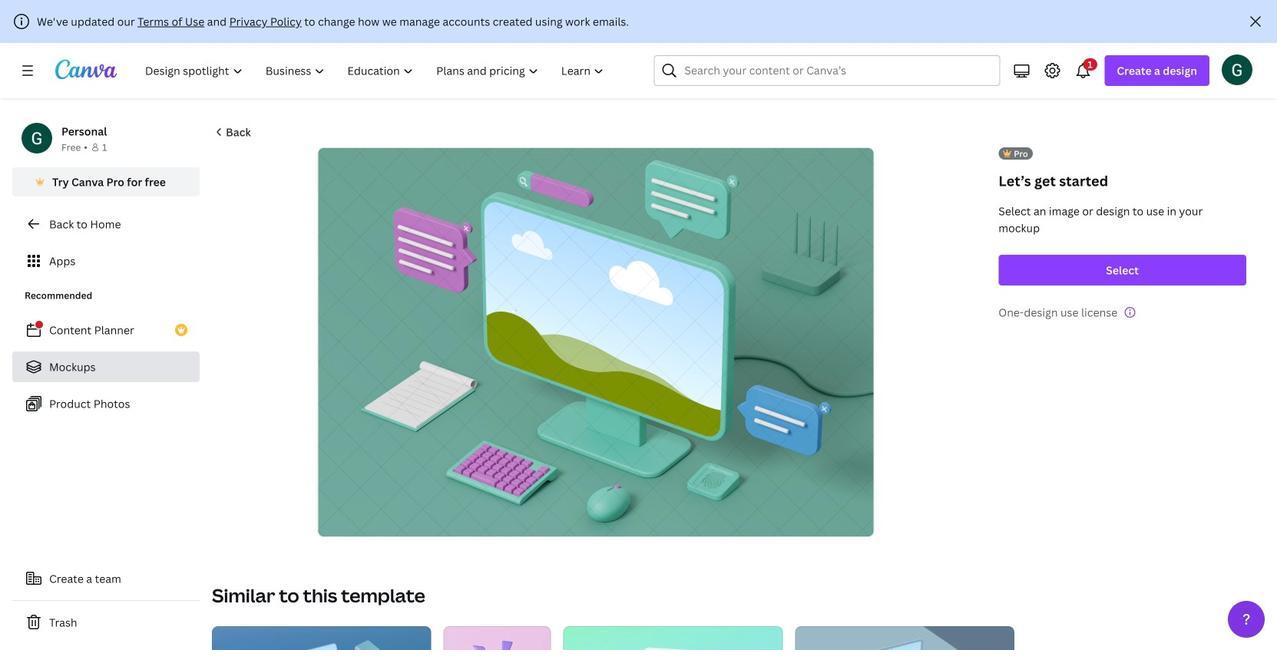 Task type: locate. For each thing, give the bounding box(es) containing it.
list
[[12, 315, 200, 419]]

None search field
[[654, 55, 1000, 86]]

greg robinson image
[[1222, 54, 1253, 85]]



Task type: describe. For each thing, give the bounding box(es) containing it.
top level navigation element
[[135, 55, 617, 86]]

Search search field
[[685, 56, 969, 85]]



Task type: vqa. For each thing, say whether or not it's contained in the screenshot.
Greg Robinson Image
yes



